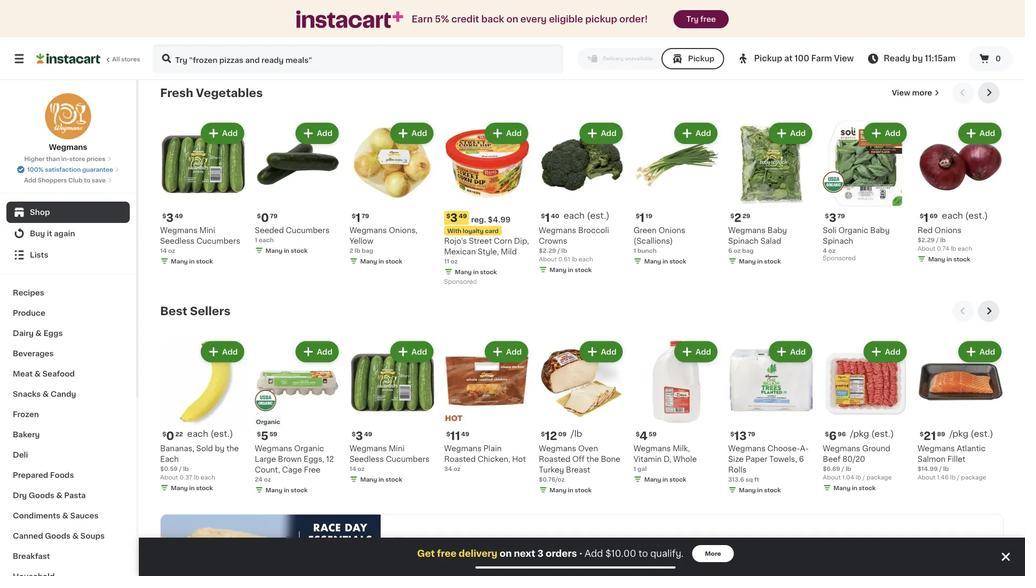 Task type: describe. For each thing, give the bounding box(es) containing it.
100
[[795, 55, 810, 63]]

wegmans inside wegmans onions, yellow 2 lb bag
[[350, 227, 387, 234]]

view inside "popup button"
[[835, 55, 854, 63]]

oz inside strawberries 16 oz container
[[547, 24, 554, 30]]

shoppers
[[38, 178, 67, 184]]

$0.59 inside $0.59 / lb about 0.37 lb each
[[160, 34, 178, 40]]

sauces
[[70, 513, 99, 520]]

earn
[[412, 15, 433, 24]]

59 for 5
[[270, 432, 278, 438]]

add inside treatment tracker modal dialog
[[585, 550, 603, 559]]

express icon image
[[296, 10, 403, 28]]

wegmans atlantic salmon fillet $14.99 / lb about 1.46 lb / package
[[918, 446, 987, 481]]

about inside wegmans sugar bee apples $3.49 / lb about 0.42 lb each
[[444, 43, 462, 49]]

/ inside the wegmans broccoli crowns $2.29 / lb about 0.61 lb each
[[558, 248, 560, 254]]

100%
[[27, 167, 44, 173]]

1 inside lemons 1 each
[[729, 24, 731, 30]]

mexican
[[444, 248, 476, 256]]

0 vertical spatial on
[[507, 15, 519, 24]]

dry goods & pasta
[[13, 493, 86, 500]]

all stores
[[112, 56, 140, 62]]

96
[[838, 432, 846, 438]]

salad
[[761, 238, 782, 245]]

bananas, inside the organic bananas, bunch $0.79 / lb about 2.58 lb each
[[287, 13, 321, 21]]

broccoli
[[578, 227, 609, 234]]

frozen link
[[6, 405, 130, 425]]

sugar
[[484, 13, 506, 21]]

sponsored badge image for 3
[[823, 256, 856, 262]]

prepared foods link
[[6, 466, 130, 486]]

(est.) inside $ 1 69 each (est.)
[[966, 212, 989, 221]]

guarantee
[[82, 167, 113, 173]]

11 inside the "$ 3 49 reg. $4.99 with loyalty card rojo's street corn dip, mexican style, mild 11 oz"
[[444, 259, 450, 265]]

baby inside wegmans baby spinach salad 6 oz bag
[[768, 227, 787, 234]]

6 inside wegmans choose-a- size paper towels, 6 rolls 313.6 sq ft
[[800, 456, 805, 464]]

more
[[913, 89, 933, 97]]

dip,
[[514, 238, 529, 245]]

/ inside "red onions $2.29 / lb about 0.74 lb each"
[[937, 237, 939, 243]]

about inside wegmans atlantic salmon fillet $14.99 / lb about 1.46 lb / package
[[918, 475, 936, 481]]

soups
[[80, 533, 105, 541]]

product group containing 13
[[729, 340, 815, 497]]

each inside lemons 1 each
[[733, 24, 748, 30]]

produce
[[13, 310, 45, 317]]

2.58
[[274, 43, 288, 49]]

in-
[[61, 156, 69, 162]]

meat
[[13, 371, 33, 378]]

each inside the wegmans broccoli crowns $2.29 / lb about 0.61 lb each
[[579, 257, 593, 262]]

each up 'sold'
[[187, 431, 208, 439]]

1 left 19
[[640, 213, 645, 224]]

the inside wegmans oven roasted off the bone turkey breast $0.76/oz
[[587, 456, 599, 464]]

3 inside treatment tracker modal dialog
[[538, 550, 544, 559]]

beverages
[[13, 350, 54, 358]]

wegmans inside the wegmans broccoli crowns $2.29 / lb about 0.61 lb each
[[539, 227, 577, 234]]

0.37 inside $0.59 / lb about 0.37 lb each
[[180, 43, 192, 49]]

wegmans inside wegmans organic large brown eggs, 12 count, cage free 24 oz
[[255, 446, 292, 453]]

save
[[92, 178, 106, 184]]

the inside bananas, sold by the each $0.59 / lb about 0.37 lb each
[[227, 446, 239, 453]]

wegmans logo image
[[45, 93, 92, 140]]

bag inside wegmans baby spinach salad 6 oz bag
[[743, 248, 754, 254]]

canned
[[13, 533, 43, 541]]

79 for 1
[[362, 213, 369, 219]]

pickup for pickup at 100 farm view
[[755, 55, 783, 63]]

oz inside the "$ 3 49 reg. $4.99 with loyalty card rojo's street corn dip, mexican style, mild 11 oz"
[[451, 259, 458, 265]]

wegmans inside wegmans clementines, bagged 2 lb bag
[[350, 13, 387, 21]]

about inside bananas, sold by the each $0.59 / lb about 0.37 lb each
[[160, 475, 178, 481]]

shop link
[[6, 202, 130, 223]]

89
[[938, 432, 946, 438]]

$1.40 each (estimated) element
[[539, 211, 625, 225]]

brown
[[278, 456, 302, 464]]

$1.69 each (estimated) element
[[918, 211, 1004, 225]]

(scallions)
[[634, 238, 673, 245]]

red onions $2.29 / lb about 0.74 lb each
[[918, 227, 973, 252]]

$ 5 59
[[257, 431, 278, 443]]

0 inside button
[[996, 55, 1001, 63]]

wegmans inside wegmans choose-a- size paper towels, 6 rolls 313.6 sq ft
[[729, 446, 766, 453]]

recipes link
[[6, 283, 130, 303]]

$6.96 per package (estimated) element
[[823, 430, 910, 444]]

1 inside green onions (scallions) 1 bunch
[[634, 248, 636, 254]]

2 vertical spatial cucumbers
[[386, 456, 430, 464]]

$ inside the $ 1 40
[[541, 213, 545, 219]]

a-
[[801, 446, 809, 453]]

13
[[735, 431, 747, 443]]

treatment tracker modal dialog
[[139, 538, 1026, 577]]

(est.) for 21
[[971, 431, 994, 439]]

canned goods & soups
[[13, 533, 105, 541]]

all stores link
[[36, 44, 141, 74]]

1 inside $ 1 69 each (est.)
[[924, 213, 929, 224]]

bakery
[[13, 432, 40, 439]]

each inside "red onions $2.29 / lb about 0.74 lb each"
[[958, 246, 973, 252]]

$ inside '$ 1 79'
[[352, 213, 356, 219]]

$ inside $ 0 79
[[257, 213, 261, 219]]

29
[[743, 213, 751, 219]]

beverages link
[[6, 344, 130, 364]]

dry
[[13, 493, 27, 500]]

prepared foods
[[13, 472, 74, 480]]

$ inside '$ 2 29'
[[731, 213, 735, 219]]

count,
[[255, 467, 280, 474]]

wegmans onions, yellow 2 lb bag
[[350, 227, 418, 254]]

lists
[[30, 252, 48, 259]]

0.37 inside bananas, sold by the each $0.59 / lb about 0.37 lb each
[[180, 475, 192, 481]]

about inside the wegmans broccoli crowns $2.29 / lb about 0.61 lb each
[[539, 257, 557, 262]]

prepared
[[13, 472, 48, 480]]

by inside bananas, sold by the each $0.59 / lb about 0.37 lb each
[[215, 446, 225, 453]]

next
[[514, 550, 536, 559]]

fresh
[[160, 88, 193, 99]]

spinach inside wegmans baby spinach salad 6 oz bag
[[729, 238, 759, 245]]

package for fillet
[[962, 475, 987, 481]]

ready by 11:15am link
[[867, 52, 956, 65]]

$ 1 40
[[541, 213, 560, 224]]

item carousel region containing best sellers
[[160, 301, 1004, 506]]

frozen
[[13, 411, 39, 419]]

wegmans inside wegmans oven roasted off the bone turkey breast $0.76/oz
[[539, 446, 577, 453]]

1 vertical spatial $ 3 49
[[352, 431, 372, 443]]

credit
[[452, 15, 479, 24]]

each inside "seeded cucumbers 1 each"
[[259, 237, 274, 243]]

free for try
[[701, 15, 716, 23]]

each (est.) for 0
[[187, 431, 233, 439]]

view more button
[[888, 83, 944, 104]]

sq
[[746, 477, 753, 483]]

cucumbers inside "seeded cucumbers 1 each"
[[286, 227, 330, 234]]

milk,
[[673, 446, 690, 453]]

higher than in-store prices link
[[24, 155, 112, 163]]

$ inside $ 1 19
[[636, 213, 640, 219]]

beef
[[823, 456, 841, 464]]

product group containing 11
[[444, 340, 531, 474]]

by inside 'link'
[[913, 55, 923, 63]]

product group containing 6
[[823, 340, 910, 495]]

1 vertical spatial 11
[[451, 431, 460, 443]]

about inside the organic bananas, bunch $0.79 / lb about 2.58 lb each
[[255, 43, 273, 49]]

1 vertical spatial cucumbers
[[197, 238, 240, 245]]

$ inside the $ 21 89
[[920, 432, 924, 438]]

$ inside "$ 3 79"
[[826, 213, 829, 219]]

red
[[918, 227, 933, 234]]

$10.00
[[606, 550, 637, 559]]

again
[[54, 230, 75, 238]]

1 vertical spatial 6
[[829, 431, 837, 443]]

0 horizontal spatial 4
[[640, 431, 648, 443]]

(est.) for 6
[[872, 431, 895, 439]]

vegetables
[[196, 88, 263, 99]]

turkey
[[539, 467, 564, 474]]

roasted for oz
[[444, 456, 476, 464]]

0 horizontal spatial red bull energy drinks image
[[161, 515, 381, 577]]

strawberries, family pack 32 oz container
[[634, 13, 713, 40]]

$ inside $ 12 09
[[541, 432, 545, 438]]

$ inside $ 11 49
[[447, 432, 451, 438]]

organic inside soli organic baby spinach 4 oz
[[839, 227, 869, 234]]

313.6
[[729, 477, 745, 483]]

1 up "yellow"
[[356, 213, 361, 224]]

80/20
[[843, 456, 866, 464]]

$21.89 per package (estimated) element
[[918, 430, 1004, 444]]

than
[[46, 156, 60, 162]]

$2.29 inside "red onions $2.29 / lb about 0.74 lb each"
[[918, 237, 935, 243]]

09
[[559, 432, 567, 438]]

$ inside $ 5 59
[[257, 432, 261, 438]]

wegmans inside wegmans sugar bee apples $3.49 / lb about 0.42 lb each
[[444, 13, 482, 21]]

loyalty
[[463, 228, 484, 234]]

& left soups
[[72, 533, 79, 541]]

store
[[69, 156, 85, 162]]

wegmans inside wegmans baby spinach salad 6 oz bag
[[729, 227, 766, 234]]

vitamin
[[634, 456, 662, 464]]

foods
[[50, 472, 74, 480]]

club
[[68, 178, 83, 184]]

each inside the organic bananas, bunch $0.79 / lb about 2.58 lb each
[[296, 43, 311, 49]]

$ 0 22
[[162, 431, 183, 443]]

(est.) for 0
[[211, 431, 233, 439]]

breast
[[566, 467, 591, 474]]

3 inside the "$ 3 49 reg. $4.99 with loyalty card rojo's street corn dip, mexican style, mild 11 oz"
[[451, 213, 458, 224]]

1 inside the wegmans milk, vitamin d, whole 1 gal
[[634, 467, 636, 473]]

oz inside wegmans organic large brown eggs, 12 count, cage free 24 oz
[[264, 477, 271, 483]]

soli organic baby spinach 4 oz
[[823, 227, 890, 254]]

21
[[924, 431, 937, 443]]

0 horizontal spatial 14
[[160, 248, 167, 254]]

& for condiments
[[62, 513, 68, 520]]

soli
[[823, 227, 837, 234]]

at
[[785, 55, 793, 63]]

each inside wegmans sugar bee apples $3.49 / lb about 0.42 lb each
[[485, 43, 500, 49]]

farm
[[812, 55, 833, 63]]

ground
[[863, 446, 891, 453]]

ready by 11:15am
[[884, 55, 956, 63]]

condiments & sauces
[[13, 513, 99, 520]]

& for meat
[[34, 371, 41, 378]]

seeded
[[255, 227, 284, 234]]

oz inside wegmans baby spinach salad 6 oz bag
[[734, 248, 741, 254]]

dairy
[[13, 330, 34, 338]]

wegmans inside wegmans atlantic salmon fillet $14.99 / lb about 1.46 lb / package
[[918, 446, 956, 453]]

$5.19 element
[[539, 0, 625, 12]]

gal
[[638, 467, 647, 473]]

0 vertical spatial $ 3 49
[[162, 213, 183, 224]]



Task type: vqa. For each thing, say whether or not it's contained in the screenshot.


Task type: locate. For each thing, give the bounding box(es) containing it.
4 down soli on the top right of page
[[823, 248, 827, 254]]

$0.59 inside bananas, sold by the each $0.59 / lb about 0.37 lb each
[[160, 467, 178, 473]]

salmon
[[918, 456, 946, 464]]

& right meat
[[34, 371, 41, 378]]

79 up soli organic baby spinach 4 oz
[[838, 213, 845, 219]]

/ inside bananas, sold by the each $0.59 / lb about 0.37 lb each
[[179, 467, 182, 473]]

0 horizontal spatial view
[[835, 55, 854, 63]]

1 horizontal spatial 4
[[823, 248, 827, 254]]

package down ground
[[867, 475, 892, 481]]

view left more
[[892, 89, 911, 97]]

1 horizontal spatial seedless
[[350, 456, 384, 464]]

$ 1 19
[[636, 213, 653, 224]]

bananas, sold by the each $0.59 / lb about 0.37 lb each
[[160, 446, 239, 481]]

0 vertical spatial 12
[[545, 431, 557, 443]]

$ 12 09
[[541, 431, 567, 443]]

about inside "red onions $2.29 / lb about 0.74 lb each"
[[918, 246, 936, 252]]

0 vertical spatial 0
[[996, 55, 1001, 63]]

1 horizontal spatial each (est.)
[[564, 212, 610, 221]]

each inside $0.59 / lb about 0.37 lb each
[[201, 43, 215, 49]]

1 vertical spatial mini
[[389, 446, 405, 453]]

free right try
[[701, 15, 716, 23]]

1 vertical spatial 0
[[261, 213, 269, 224]]

(est.) up 'sold'
[[211, 431, 233, 439]]

0 horizontal spatial /pkg (est.)
[[851, 431, 895, 439]]

product group containing 4
[[634, 340, 720, 487]]

6 down '$ 2 29'
[[729, 248, 733, 254]]

$ inside $ 6 96
[[826, 432, 829, 438]]

0 horizontal spatial 59
[[270, 432, 278, 438]]

0 vertical spatial 11
[[444, 259, 450, 265]]

wegmans inside the wegmans milk, vitamin d, whole 1 gal
[[634, 446, 671, 453]]

0 horizontal spatial 6
[[729, 248, 733, 254]]

1 item carousel region from the top
[[160, 83, 1004, 293]]

pasta
[[64, 493, 86, 500]]

2 /pkg from the left
[[950, 431, 969, 439]]

1 vertical spatial on
[[500, 550, 512, 559]]

organic inside the organic bananas, bunch $0.79 / lb about 2.58 lb each
[[255, 13, 285, 21]]

add shoppers club to save
[[24, 178, 106, 184]]

0 horizontal spatial to
[[84, 178, 90, 184]]

onions for $2.29
[[935, 227, 962, 234]]

0 for $ 0 79
[[261, 213, 269, 224]]

0 horizontal spatial pickup
[[689, 55, 715, 63]]

1 horizontal spatial bananas,
[[287, 13, 321, 21]]

$9.19 element
[[634, 0, 720, 12]]

1 horizontal spatial $2.29
[[918, 237, 935, 243]]

breakfast link
[[6, 547, 130, 567]]

2 spinach from the left
[[823, 238, 854, 245]]

sponsored badge image for with loyalty card
[[444, 280, 477, 286]]

rolls
[[729, 467, 747, 474]]

wegmans broccoli crowns $2.29 / lb about 0.61 lb each
[[539, 227, 609, 262]]

by
[[913, 55, 923, 63], [215, 446, 225, 453]]

onions down $ 1 69 each (est.)
[[935, 227, 962, 234]]

0 vertical spatial seedless
[[160, 238, 195, 245]]

1 down seeded
[[255, 237, 258, 243]]

pickup at 100 farm view
[[755, 55, 854, 63]]

bag down '$ 2 29'
[[743, 248, 754, 254]]

$2.29 inside the wegmans broccoli crowns $2.29 / lb about 0.61 lb each
[[539, 248, 556, 254]]

1 horizontal spatial package
[[962, 475, 987, 481]]

2 horizontal spatial cucumbers
[[386, 456, 430, 464]]

roasted for turkey
[[539, 456, 571, 464]]

59 up vitamin at the right of the page
[[649, 432, 657, 438]]

1 vertical spatial seedless
[[350, 456, 384, 464]]

0 horizontal spatial roasted
[[444, 456, 476, 464]]

1 vertical spatial 12
[[326, 456, 334, 464]]

2 inside wegmans clementines, bagged 2 lb bag
[[350, 34, 353, 40]]

about left 0.61
[[539, 257, 557, 262]]

wegmans organic large brown eggs, 12 count, cage free 24 oz
[[255, 446, 334, 483]]

/ inside $0.59 / lb about 0.37 lb each
[[179, 34, 182, 40]]

& for snacks
[[43, 391, 49, 399]]

11 up 34
[[451, 431, 460, 443]]

/pkg for 6
[[851, 431, 870, 439]]

spinach down '$ 2 29'
[[729, 238, 759, 245]]

34
[[444, 467, 452, 473]]

/pkg right 89
[[950, 431, 969, 439]]

2 for onions,
[[350, 248, 353, 254]]

2 0.37 from the top
[[180, 475, 192, 481]]

2 baby from the left
[[871, 227, 890, 234]]

2
[[350, 34, 353, 40], [735, 213, 742, 224], [350, 248, 353, 254]]

1 horizontal spatial sponsored badge image
[[823, 256, 856, 262]]

0 horizontal spatial $2.29
[[539, 248, 556, 254]]

condiments & sauces link
[[6, 506, 130, 527]]

1 inside $1.40 each (estimated) element
[[545, 213, 550, 224]]

bananas, down '$ 0 22' at the left bottom
[[160, 446, 194, 453]]

& for dairy
[[35, 330, 42, 338]]

each right the 0.74
[[958, 246, 973, 252]]

49 inside $ 11 49
[[461, 432, 470, 438]]

0 vertical spatial 6
[[729, 248, 733, 254]]

orders
[[546, 550, 577, 559]]

product group containing 21
[[918, 340, 1004, 482]]

1 left the gal
[[634, 467, 636, 473]]

lb inside wegmans clementines, bagged 2 lb bag
[[355, 34, 361, 40]]

item carousel region
[[160, 83, 1004, 293], [160, 301, 1004, 506]]

/
[[179, 34, 182, 40], [463, 34, 466, 40], [273, 34, 276, 40], [937, 237, 939, 243], [558, 248, 560, 254], [179, 467, 182, 473], [842, 467, 845, 473], [940, 467, 942, 473], [863, 475, 866, 481], [958, 475, 960, 481]]

baby inside soli organic baby spinach 4 oz
[[871, 227, 890, 234]]

0 horizontal spatial 0
[[166, 431, 174, 443]]

buy
[[30, 230, 45, 238]]

100% satisfaction guarantee button
[[17, 163, 120, 174]]

0 horizontal spatial 11
[[444, 259, 450, 265]]

1 left 69
[[924, 213, 929, 224]]

1 down lemons
[[729, 24, 731, 30]]

1 horizontal spatial 0
[[261, 213, 269, 224]]

0 vertical spatial view
[[835, 55, 854, 63]]

1 vertical spatial each (est.)
[[187, 431, 233, 439]]

goods down condiments & sauces
[[45, 533, 71, 541]]

each down seeded
[[259, 237, 274, 243]]

/pkg (est.) for 6
[[851, 431, 895, 439]]

yellow
[[350, 238, 374, 245]]

40
[[551, 213, 560, 219]]

each down 'sold'
[[201, 475, 215, 481]]

0 horizontal spatial free
[[437, 550, 457, 559]]

onions for (scallions)
[[659, 227, 686, 234]]

large
[[255, 456, 276, 464]]

each (est.) inside '$0.22 each (estimated)' element
[[187, 431, 233, 439]]

atlantic
[[957, 446, 986, 453]]

lemons 1 each
[[729, 13, 759, 30]]

spinach inside soli organic baby spinach 4 oz
[[823, 238, 854, 245]]

0 horizontal spatial each (est.)
[[187, 431, 233, 439]]

0 horizontal spatial 12
[[326, 456, 334, 464]]

bag inside wegmans onions, yellow 2 lb bag
[[362, 248, 373, 254]]

2 horizontal spatial 0
[[996, 55, 1001, 63]]

free inside treatment tracker modal dialog
[[437, 550, 457, 559]]

1 bag from the left
[[743, 248, 754, 254]]

1.04
[[843, 475, 855, 481]]

wegmans inside the wegmans plain roasted chicken, hot 34 oz
[[444, 446, 482, 453]]

1 horizontal spatial onions
[[935, 227, 962, 234]]

0 horizontal spatial baby
[[768, 227, 787, 234]]

1 vertical spatial 4
[[640, 431, 648, 443]]

each right 69
[[943, 212, 964, 221]]

0 vertical spatial 0.37
[[180, 43, 192, 49]]

organic up bunch
[[255, 13, 285, 21]]

goods for canned
[[45, 533, 71, 541]]

0 vertical spatial sponsored badge image
[[823, 256, 856, 262]]

79 right 13
[[748, 432, 756, 438]]

79 up seeded
[[270, 213, 278, 219]]

0 horizontal spatial onions
[[659, 227, 686, 234]]

1 horizontal spatial 14
[[350, 467, 356, 473]]

1 vertical spatial sponsored badge image
[[444, 280, 477, 286]]

about inside wegmans ground beef 80/20 $6.69 / lb about 1.04 lb / package
[[823, 475, 841, 481]]

sponsored badge image
[[823, 256, 856, 262], [444, 280, 477, 286]]

0 vertical spatial bananas,
[[287, 13, 321, 21]]

0 vertical spatial each (est.)
[[564, 212, 610, 221]]

about left the 0.74
[[918, 246, 936, 252]]

(est.) up broccoli
[[587, 212, 610, 221]]

package for 80/20
[[867, 475, 892, 481]]

baby up "salad"
[[768, 227, 787, 234]]

roasted inside the wegmans plain roasted chicken, hot 34 oz
[[444, 456, 476, 464]]

street
[[469, 238, 492, 245]]

0.37 down '$ 0 22' at the left bottom
[[180, 475, 192, 481]]

0 vertical spatial mini
[[200, 227, 215, 234]]

1 horizontal spatial view
[[892, 89, 911, 97]]

seafood
[[42, 371, 75, 378]]

2 down "yellow"
[[350, 248, 353, 254]]

$ 21 89
[[920, 431, 946, 443]]

79 inside $ 13 79
[[748, 432, 756, 438]]

1 horizontal spatial spinach
[[823, 238, 854, 245]]

off
[[573, 456, 585, 464]]

1 /pkg (est.) from the left
[[851, 431, 895, 439]]

(est.) up "red onions $2.29 / lb about 0.74 lb each"
[[966, 212, 989, 221]]

lb inside wegmans onions, yellow 2 lb bag
[[355, 248, 361, 254]]

59
[[270, 432, 278, 438], [649, 432, 657, 438]]

1 horizontal spatial mini
[[389, 446, 405, 453]]

roasted inside wegmans oven roasted off the bone turkey breast $0.76/oz
[[539, 456, 571, 464]]

strawberries
[[539, 13, 587, 21]]

1 horizontal spatial $ 3 49
[[352, 431, 372, 443]]

79
[[270, 213, 278, 219], [362, 213, 369, 219], [838, 213, 845, 219], [748, 432, 756, 438]]

organic up the eggs,
[[294, 446, 324, 453]]

1 vertical spatial to
[[639, 550, 648, 559]]

(est.) inside $1.40 each (estimated) element
[[587, 212, 610, 221]]

4
[[823, 248, 827, 254], [640, 431, 648, 443]]

2 for clementines,
[[350, 34, 353, 40]]

0 vertical spatial to
[[84, 178, 90, 184]]

goods for dry
[[29, 493, 54, 500]]

0 vertical spatial $2.29
[[918, 237, 935, 243]]

2 $0.59 from the top
[[160, 467, 178, 473]]

2 /pkg (est.) from the left
[[950, 431, 994, 439]]

$ inside '$ 0 22'
[[162, 432, 166, 438]]

1 horizontal spatial roasted
[[539, 456, 571, 464]]

$ inside $ 1 69 each (est.)
[[920, 213, 924, 219]]

12 inside wegmans organic large brown eggs, 12 count, cage free 24 oz
[[326, 456, 334, 464]]

1 spinach from the left
[[729, 238, 759, 245]]

each right the 40
[[564, 212, 585, 221]]

$2.29 down crowns
[[539, 248, 556, 254]]

2 59 from the left
[[649, 432, 657, 438]]

$0.59 / lb about 0.37 lb each
[[160, 34, 215, 49]]

1 horizontal spatial by
[[913, 55, 923, 63]]

sponsored badge image down the mexican
[[444, 280, 477, 286]]

& left eggs
[[35, 330, 42, 338]]

about down $0.79
[[255, 43, 273, 49]]

product group containing 2
[[729, 121, 815, 268]]

2 roasted from the left
[[539, 456, 571, 464]]

1 vertical spatial 2
[[735, 213, 742, 224]]

bunch
[[255, 24, 279, 31]]

/pkg inside $6.96 per package (estimated) element
[[851, 431, 870, 439]]

49
[[175, 213, 183, 219], [459, 213, 467, 219], [461, 432, 470, 438], [364, 432, 372, 438]]

pickup for pickup
[[689, 55, 715, 63]]

crowns
[[539, 238, 568, 245]]

about inside $0.59 / lb about 0.37 lb each
[[160, 43, 178, 49]]

2 left bag at the left of page
[[350, 34, 353, 40]]

(est.) inside '$0.22 each (estimated)' element
[[211, 431, 233, 439]]

oz inside the wegmans plain roasted chicken, hot 34 oz
[[454, 467, 461, 473]]

each inside $ 1 69 each (est.)
[[943, 212, 964, 221]]

about down $6.69
[[823, 475, 841, 481]]

49 inside the "$ 3 49 reg. $4.99 with loyalty card rojo's street corn dip, mexican style, mild 11 oz"
[[459, 213, 467, 219]]

bone
[[601, 456, 621, 464]]

0 horizontal spatial wegmans mini seedless cucumbers 14 oz
[[160, 227, 240, 254]]

1 vertical spatial item carousel region
[[160, 301, 1004, 506]]

the right 'sold'
[[227, 446, 239, 453]]

6 left the 96 at the bottom right of page
[[829, 431, 837, 443]]

roasted up turkey
[[539, 456, 571, 464]]

baby left red at the top right of the page
[[871, 227, 890, 234]]

1 horizontal spatial 12
[[545, 431, 557, 443]]

4 up vitamin at the right of the page
[[640, 431, 648, 443]]

$
[[162, 213, 166, 219], [447, 213, 451, 219], [731, 213, 735, 219], [257, 213, 261, 219], [352, 213, 356, 219], [541, 213, 545, 219], [636, 213, 640, 219], [826, 213, 829, 219], [920, 213, 924, 219], [162, 432, 166, 438], [447, 432, 451, 438], [731, 432, 735, 438], [257, 432, 261, 438], [352, 432, 356, 438], [541, 432, 545, 438], [636, 432, 640, 438], [826, 432, 829, 438], [920, 432, 924, 438]]

2 package from the left
[[962, 475, 987, 481]]

candy
[[51, 391, 76, 399]]

wegmans inside wegmans ground beef 80/20 $6.69 / lb about 1.04 lb / package
[[823, 446, 861, 453]]

1 vertical spatial view
[[892, 89, 911, 97]]

1 vertical spatial goods
[[45, 533, 71, 541]]

on inside treatment tracker modal dialog
[[500, 550, 512, 559]]

1 vertical spatial wegmans mini seedless cucumbers 14 oz
[[350, 446, 430, 473]]

product group containing 5
[[255, 340, 341, 497]]

to left save
[[84, 178, 90, 184]]

0 horizontal spatial spinach
[[729, 238, 759, 245]]

each
[[733, 24, 748, 30], [201, 43, 215, 49], [485, 43, 500, 49], [296, 43, 311, 49], [564, 212, 585, 221], [943, 212, 964, 221], [259, 237, 274, 243], [958, 246, 973, 252], [579, 257, 593, 262], [187, 431, 208, 439], [201, 475, 215, 481]]

with loyalty card price $3.49. original price $4.99. element
[[444, 211, 531, 225]]

prices
[[87, 156, 105, 162]]

1 vertical spatial by
[[215, 446, 225, 453]]

fillet
[[948, 456, 966, 464]]

by right ready
[[913, 55, 923, 63]]

None search field
[[153, 44, 564, 74]]

79 inside $ 0 79
[[270, 213, 278, 219]]

each (est.) for 1
[[564, 212, 610, 221]]

0 vertical spatial 2
[[350, 34, 353, 40]]

$1.48 each (estimated) element
[[444, 0, 531, 12]]

product group containing 12
[[539, 340, 625, 497]]

about
[[160, 43, 178, 49], [444, 43, 462, 49], [255, 43, 273, 49], [918, 246, 936, 252], [539, 257, 557, 262], [160, 475, 178, 481], [823, 475, 841, 481], [918, 475, 936, 481]]

1 horizontal spatial the
[[587, 456, 599, 464]]

pickup left at
[[755, 55, 783, 63]]

each (est.) up broccoli
[[564, 212, 610, 221]]

lb
[[183, 34, 189, 40], [467, 34, 473, 40], [277, 34, 283, 40], [355, 34, 361, 40], [194, 43, 199, 49], [478, 43, 484, 49], [289, 43, 295, 49], [941, 237, 946, 243], [951, 246, 957, 252], [355, 248, 361, 254], [562, 248, 567, 254], [572, 257, 577, 262], [183, 467, 189, 473], [846, 467, 852, 473], [944, 467, 949, 473], [194, 475, 199, 481], [856, 475, 862, 481], [951, 475, 956, 481]]

0 horizontal spatial seedless
[[160, 238, 195, 245]]

/pkg (est.) inside $6.96 per package (estimated) element
[[851, 431, 895, 439]]

add button
[[202, 124, 243, 143], [297, 124, 338, 143], [391, 124, 433, 143], [486, 124, 527, 143], [581, 124, 622, 143], [676, 124, 717, 143], [770, 124, 812, 143], [865, 124, 906, 143], [960, 124, 1001, 143], [202, 343, 243, 362], [297, 343, 338, 362], [391, 343, 433, 362], [486, 343, 527, 362], [581, 343, 622, 362], [676, 343, 717, 362], [770, 343, 812, 362], [865, 343, 906, 362], [960, 343, 1001, 362]]

11 down the mexican
[[444, 259, 450, 265]]

each (est.) up 'sold'
[[187, 431, 233, 439]]

bananas,
[[287, 13, 321, 21], [160, 446, 194, 453]]

package down the fillet
[[962, 475, 987, 481]]

$14.99
[[918, 467, 938, 473]]

0 vertical spatial 4
[[823, 248, 827, 254]]

1 package from the left
[[867, 475, 892, 481]]

$0.22 each (estimated) element
[[160, 430, 246, 444]]

each (est.)
[[564, 212, 610, 221], [187, 431, 233, 439]]

/pkg (est.)
[[851, 431, 895, 439], [950, 431, 994, 439]]

get free delivery on next 3 orders • add $10.00 to qualify.
[[417, 550, 684, 559]]

free right "get"
[[437, 550, 457, 559]]

0 horizontal spatial bag
[[362, 248, 373, 254]]

$12.09 per pound element
[[539, 430, 625, 444]]

79 inside '$ 1 79'
[[362, 213, 369, 219]]

4 inside soli organic baby spinach 4 oz
[[823, 248, 827, 254]]

2 inside product "group"
[[735, 213, 742, 224]]

(est.) for 1
[[587, 212, 610, 221]]

bagged
[[401, 24, 431, 31]]

each inside bananas, sold by the each $0.59 / lb about 0.37 lb each
[[201, 475, 215, 481]]

stores
[[121, 56, 140, 62]]

59 inside $ 4 59
[[649, 432, 657, 438]]

spinach down soli on the top right of page
[[823, 238, 854, 245]]

1 horizontal spatial 6
[[800, 456, 805, 464]]

6 inside wegmans baby spinach salad 6 oz bag
[[729, 248, 733, 254]]

goods down prepared foods
[[29, 493, 54, 500]]

12 inside $12.09 per pound 'element'
[[545, 431, 557, 443]]

(est.) inside $21.89 per package (estimated) "element"
[[971, 431, 994, 439]]

2 bag from the left
[[362, 248, 373, 254]]

1 $0.59 from the top
[[160, 34, 178, 40]]

eligible
[[549, 15, 583, 24]]

organic up $ 5 59
[[256, 420, 280, 426]]

organic bananas, bunch $0.79 / lb about 2.58 lb each
[[255, 13, 321, 49]]

many in stock
[[739, 34, 781, 40], [550, 34, 592, 40], [360, 45, 403, 51], [645, 45, 687, 51], [171, 54, 213, 59], [266, 54, 308, 59], [266, 248, 308, 254], [929, 257, 971, 262], [171, 259, 213, 265], [739, 259, 781, 265], [360, 259, 403, 265], [645, 259, 687, 265], [550, 267, 592, 273], [455, 269, 497, 275], [360, 477, 403, 483], [645, 477, 687, 483], [171, 486, 213, 492], [834, 486, 876, 492], [739, 488, 781, 494], [266, 488, 308, 494], [550, 488, 592, 494]]

1 horizontal spatial bag
[[743, 248, 754, 254]]

79 up "yellow"
[[362, 213, 369, 219]]

buy it again link
[[6, 223, 130, 245]]

/ inside the organic bananas, bunch $0.79 / lb about 2.58 lb each
[[273, 34, 276, 40]]

to right the $10.00 in the right of the page
[[639, 550, 648, 559]]

it
[[47, 230, 52, 238]]

by right 'sold'
[[215, 446, 225, 453]]

container
[[556, 24, 586, 30]]

& left pasta
[[56, 493, 62, 500]]

view right farm
[[835, 55, 854, 63]]

product group containing wegmans sugar bee apples
[[444, 0, 531, 60]]

1 horizontal spatial red bull energy drinks image
[[390, 537, 409, 556]]

0 horizontal spatial the
[[227, 446, 239, 453]]

0.42
[[464, 43, 477, 49]]

to inside treatment tracker modal dialog
[[639, 550, 648, 559]]

1 inside "seeded cucumbers 1 each"
[[255, 237, 258, 243]]

about down $3.49
[[444, 43, 462, 49]]

bananas, up 2.58
[[287, 13, 321, 21]]

condiments
[[13, 513, 60, 520]]

onions up (scallions) at the right top of the page
[[659, 227, 686, 234]]

6 down a-
[[800, 456, 805, 464]]

each down lemons
[[733, 24, 748, 30]]

/pkg right the 96 at the bottom right of page
[[851, 431, 870, 439]]

79 for 0
[[270, 213, 278, 219]]

sponsored badge image down soli organic baby spinach 4 oz
[[823, 256, 856, 262]]

1 left the 40
[[545, 213, 550, 224]]

shop
[[30, 209, 50, 216]]

to
[[84, 178, 90, 184], [639, 550, 648, 559]]

0 horizontal spatial cucumbers
[[197, 238, 240, 245]]

0.37 up the fresh
[[180, 43, 192, 49]]

1 vertical spatial free
[[437, 550, 457, 559]]

1 0.37 from the top
[[180, 43, 192, 49]]

0 horizontal spatial mini
[[200, 227, 215, 234]]

free
[[304, 467, 321, 474]]

about down each at the bottom left of the page
[[160, 475, 178, 481]]

pickup
[[586, 15, 618, 24]]

& left candy
[[43, 391, 49, 399]]

0 vertical spatial cucumbers
[[286, 227, 330, 234]]

$ 1 69 each (est.)
[[920, 212, 989, 224]]

oz inside soli organic baby spinach 4 oz
[[829, 248, 836, 254]]

add shoppers club to save link
[[24, 176, 112, 185]]

$ inside $ 13 79
[[731, 432, 735, 438]]

more
[[705, 552, 722, 557]]

the down oven
[[587, 456, 599, 464]]

12 right the eggs,
[[326, 456, 334, 464]]

2 inside wegmans onions, yellow 2 lb bag
[[350, 248, 353, 254]]

1 vertical spatial $2.29
[[539, 248, 556, 254]]

/lb
[[571, 431, 583, 439]]

2 left 29
[[735, 213, 742, 224]]

green onions (scallions) 1 bunch
[[634, 227, 686, 254]]

choose-
[[768, 446, 801, 453]]

2 vertical spatial 0
[[166, 431, 174, 443]]

free for get
[[437, 550, 457, 559]]

each right 2.58
[[296, 43, 311, 49]]

/pkg (est.) for 21
[[950, 431, 994, 439]]

0 horizontal spatial bananas,
[[160, 446, 194, 453]]

$ inside the "$ 3 49 reg. $4.99 with loyalty card rojo's street corn dip, mexican style, mild 11 oz"
[[447, 213, 451, 219]]

12 left 09
[[545, 431, 557, 443]]

59 for 4
[[649, 432, 657, 438]]

0 vertical spatial item carousel region
[[160, 83, 1004, 293]]

0 vertical spatial free
[[701, 15, 716, 23]]

instacart logo image
[[36, 52, 100, 65]]

each up fresh vegetables
[[201, 43, 215, 49]]

card
[[485, 228, 499, 234]]

1 baby from the left
[[768, 227, 787, 234]]

1 horizontal spatial /pkg
[[950, 431, 969, 439]]

view more
[[892, 89, 933, 97]]

each right 0.61
[[579, 257, 593, 262]]

0 for $ 0 22
[[166, 431, 174, 443]]

2 item carousel region from the top
[[160, 301, 1004, 506]]

& left sauces
[[62, 513, 68, 520]]

1 vertical spatial $0.59
[[160, 467, 178, 473]]

0.37
[[180, 43, 192, 49], [180, 475, 192, 481]]

79 for 13
[[748, 432, 756, 438]]

on right sugar
[[507, 15, 519, 24]]

product group
[[444, 0, 531, 60], [160, 121, 246, 268], [255, 121, 341, 257], [350, 121, 436, 268], [444, 121, 531, 288], [539, 121, 625, 277], [634, 121, 720, 268], [729, 121, 815, 268], [823, 121, 910, 265], [918, 121, 1004, 266], [160, 340, 246, 495], [255, 340, 341, 497], [350, 340, 436, 487], [444, 340, 531, 474], [539, 340, 625, 497], [634, 340, 720, 487], [729, 340, 815, 497], [823, 340, 910, 495], [918, 340, 1004, 482]]

59 inside $ 5 59
[[270, 432, 278, 438]]

$ inside $ 4 59
[[636, 432, 640, 438]]

1 59 from the left
[[270, 432, 278, 438]]

(est.) up atlantic
[[971, 431, 994, 439]]

0 horizontal spatial by
[[215, 446, 225, 453]]

$6.69
[[823, 467, 841, 473]]

service type group
[[578, 48, 725, 69]]

2 onions from the left
[[935, 227, 962, 234]]

Search field
[[154, 45, 563, 73]]

view inside popup button
[[892, 89, 911, 97]]

/ inside wegmans sugar bee apples $3.49 / lb about 0.42 lb each
[[463, 34, 466, 40]]

item carousel region containing fresh vegetables
[[160, 83, 1004, 293]]

1 vertical spatial 14
[[350, 467, 356, 473]]

$2.29 down red at the top right of the page
[[918, 237, 935, 243]]

5%
[[435, 15, 449, 24]]

wegmans baby spinach salad 6 oz bag
[[729, 227, 787, 254]]

wegmans inside wegmans link
[[49, 144, 87, 151]]

/pkg inside $21.89 per package (estimated) "element"
[[950, 431, 969, 439]]

1 vertical spatial bananas,
[[160, 446, 194, 453]]

wegmans sugar bee apples $3.49 / lb about 0.42 lb each
[[444, 13, 522, 49]]

1 horizontal spatial wegmans mini seedless cucumbers 14 oz
[[350, 446, 430, 473]]

oz inside strawberries, family pack 32 oz container
[[643, 34, 650, 40]]

with
[[448, 228, 462, 234]]

organic inside wegmans organic large brown eggs, 12 count, cage free 24 oz
[[294, 446, 324, 453]]

(est.) inside $6.96 per package (estimated) element
[[872, 431, 895, 439]]

onions inside "red onions $2.29 / lb about 0.74 lb each"
[[935, 227, 962, 234]]

1 vertical spatial 0.37
[[180, 475, 192, 481]]

/pkg (est.) up atlantic
[[950, 431, 994, 439]]

corn
[[494, 238, 512, 245]]

each right 0.42
[[485, 43, 500, 49]]

roasted up 34
[[444, 456, 476, 464]]

1 onions from the left
[[659, 227, 686, 234]]

pickup down try free
[[689, 55, 715, 63]]

red bull energy drinks image
[[161, 515, 381, 577], [390, 537, 409, 556]]

/pkg for 21
[[950, 431, 969, 439]]

1 horizontal spatial 59
[[649, 432, 657, 438]]

pickup inside "popup button"
[[755, 55, 783, 63]]

/pkg (est.) up ground
[[851, 431, 895, 439]]

1 roasted from the left
[[444, 456, 476, 464]]

item badge image
[[255, 391, 276, 412]]

pickup at 100 farm view button
[[737, 44, 854, 74]]

d,
[[664, 456, 672, 464]]

1 /pkg from the left
[[851, 431, 870, 439]]

about down "$14.99"
[[918, 475, 936, 481]]

1 left bunch
[[634, 248, 636, 254]]

on left next
[[500, 550, 512, 559]]

item badge image
[[823, 172, 845, 193]]

79 for 3
[[838, 213, 845, 219]]

59 right 5
[[270, 432, 278, 438]]

$ 0 79
[[257, 213, 278, 224]]

1 horizontal spatial /pkg (est.)
[[950, 431, 994, 439]]

(est.) up ground
[[872, 431, 895, 439]]

22
[[175, 432, 183, 438]]

package inside wegmans atlantic salmon fillet $14.99 / lb about 1.46 lb / package
[[962, 475, 987, 481]]

1 horizontal spatial pickup
[[755, 55, 783, 63]]

0 horizontal spatial sponsored badge image
[[444, 280, 477, 286]]

organic down "$ 3 79"
[[839, 227, 869, 234]]

mild
[[501, 248, 517, 256]]

get
[[417, 550, 435, 559]]



